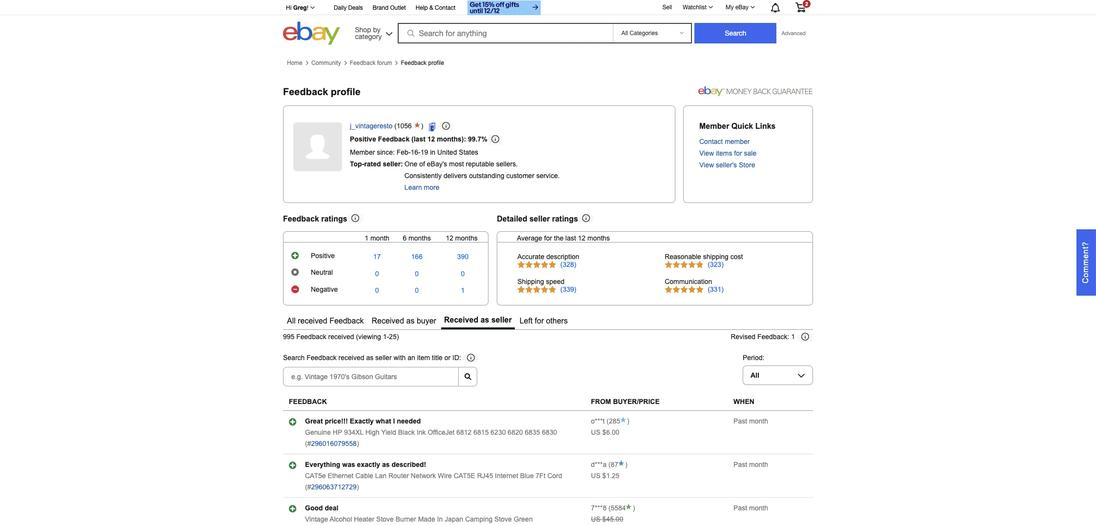 Task type: vqa. For each thing, say whether or not it's contained in the screenshot.
left CREAM
no



Task type: locate. For each thing, give the bounding box(es) containing it.
1 months from the left
[[409, 234, 431, 242]]

$6.00
[[602, 429, 619, 436]]

feedback score is 1056 element
[[397, 122, 412, 131]]

1 horizontal spatial member
[[699, 122, 729, 130]]

seller inside button
[[491, 316, 512, 324]]

2 ratings from the left
[[552, 215, 578, 223]]

feedback left by buyer. element containing o***t
[[591, 417, 605, 425]]

( right d***a
[[608, 461, 611, 469]]

0 vertical spatial contact
[[435, 4, 456, 11]]

None submit
[[695, 23, 777, 43]]

received down all received feedback button
[[328, 333, 354, 341]]

0 horizontal spatial contact
[[435, 4, 456, 11]]

seller left left on the left
[[491, 316, 512, 324]]

) down the cable
[[357, 483, 359, 491]]

member
[[725, 138, 750, 145]]

6 months
[[403, 234, 431, 242]]

seller left with
[[375, 354, 392, 362]]

received inside button
[[444, 316, 478, 324]]

0 vertical spatial received
[[298, 317, 327, 325]]

period:
[[743, 354, 764, 362]]

339 ratings received on shipping speed. click to check average rating. element
[[560, 285, 576, 293]]

1 vertical spatial past month
[[734, 461, 768, 469]]

1 vertical spatial feedback left by buyer. element
[[591, 461, 607, 469]]

view
[[699, 149, 714, 157], [699, 161, 714, 169]]

1 vertical spatial seller
[[491, 316, 512, 324]]

1 up received as seller
[[461, 286, 465, 294]]

1 vertical spatial us
[[591, 472, 600, 480]]

0 horizontal spatial all
[[287, 317, 296, 325]]

2 horizontal spatial seller
[[529, 215, 550, 223]]

3 months from the left
[[587, 234, 610, 242]]

contact inside account navigation
[[435, 4, 456, 11]]

accurate description
[[517, 253, 579, 260]]

2 vertical spatial us
[[591, 515, 600, 523]]

described!
[[392, 461, 426, 469]]

1 ratings from the left
[[321, 215, 347, 223]]

1 vertical spatial received
[[328, 333, 354, 341]]

2 feedback left by buyer. element from the top
[[591, 461, 607, 469]]

consistently
[[404, 172, 442, 179]]

with
[[394, 354, 406, 362]]

received as seller
[[444, 316, 512, 324]]

2 horizontal spatial months
[[587, 234, 610, 242]]

brand
[[373, 4, 388, 11]]

1 horizontal spatial feedback profile
[[401, 59, 444, 66]]

none submit inside shop by category banner
[[695, 23, 777, 43]]

id:
[[452, 354, 461, 362]]

0 horizontal spatial feedback profile
[[283, 87, 361, 97]]

feedback left by buyer. element up us $1.25
[[591, 461, 607, 469]]

0 vertical spatial feedback profile
[[401, 59, 444, 66]]

1 vertical spatial feedback profile
[[283, 87, 361, 97]]

0 vertical spatial member
[[699, 122, 729, 130]]

feedback forum
[[350, 59, 392, 66]]

ratings
[[321, 215, 347, 223], [552, 215, 578, 223]]

stove left burner
[[376, 515, 394, 523]]

black
[[398, 429, 415, 436]]

daily
[[334, 4, 347, 11]]

3 past month from the top
[[734, 504, 768, 512]]

feedback left by buyer. element containing d***a
[[591, 461, 607, 469]]

cat5e
[[454, 472, 475, 480]]

feedback profile for feedback profile link
[[401, 59, 444, 66]]

past month for ( 87
[[734, 461, 768, 469]]

5584
[[611, 504, 626, 512]]

profile
[[428, 59, 444, 66], [331, 87, 361, 97]]

( for 7***8
[[608, 504, 611, 512]]

average
[[517, 234, 542, 242]]

3 past from the top
[[734, 504, 747, 512]]

all down select the feedback time period you want to see element
[[751, 371, 759, 379]]

1 vertical spatial (#
[[305, 483, 311, 491]]

shipping
[[517, 278, 544, 285]]

for for left for others
[[535, 317, 544, 325]]

exactly
[[350, 417, 374, 425]]

member for member since: feb-16-19 in united states top-rated seller: one of ebay's most reputable sellers. consistently delivers outstanding customer service. learn more
[[350, 148, 375, 156]]

left
[[520, 317, 533, 325]]

1 right feedback:
[[791, 333, 795, 341]]

all inside button
[[287, 317, 296, 325]]

1 vertical spatial contact
[[699, 138, 723, 145]]

1 horizontal spatial for
[[544, 234, 552, 242]]

member inside member since: feb-16-19 in united states top-rated seller: one of ebay's most reputable sellers. consistently delivers outstanding customer service. learn more
[[350, 148, 375, 156]]

1 horizontal spatial all
[[751, 371, 759, 379]]

1 horizontal spatial 12
[[446, 234, 453, 242]]

for down member
[[734, 149, 742, 157]]

feedback profile for feedback profile page for j_vintageresto element
[[283, 87, 361, 97]]

great price!!! exactly what i needed element
[[305, 417, 421, 425]]

1 horizontal spatial ratings
[[552, 215, 578, 223]]

everything was exactly as described! element
[[305, 461, 426, 469]]

(viewing
[[356, 333, 381, 341]]

one
[[404, 160, 417, 168]]

296016079558 )
[[311, 440, 359, 448]]

past for 5584
[[734, 504, 747, 512]]

us down d***a
[[591, 472, 600, 480]]

1 vertical spatial past month element
[[734, 461, 768, 469]]

j_vintageresto link
[[350, 122, 392, 131]]

(last
[[411, 135, 425, 143]]

user profile for j_vintageresto image
[[293, 123, 342, 171]]

1 stove from the left
[[376, 515, 394, 523]]

view left seller's on the top of the page
[[699, 161, 714, 169]]

cat5e
[[305, 472, 326, 480]]

most
[[449, 160, 464, 168]]

0 horizontal spatial received
[[372, 317, 404, 325]]

received
[[444, 316, 478, 324], [372, 317, 404, 325]]

(# down the cat5e
[[305, 483, 311, 491]]

2 vertical spatial seller
[[375, 354, 392, 362]]

top-
[[350, 160, 364, 168]]

positive for positive feedback (last 12 months): 99.7%
[[350, 135, 376, 143]]

0 vertical spatial profile
[[428, 59, 444, 66]]

feedback left by buyer. element up the us $45.00
[[591, 504, 607, 512]]

feedback profile down community at the top left of the page
[[283, 87, 361, 97]]

1 vertical spatial past
[[734, 461, 747, 469]]

for for average for the last 12 months
[[544, 234, 552, 242]]

1 vertical spatial for
[[544, 234, 552, 242]]

2 vertical spatial feedback left by buyer. element
[[591, 504, 607, 512]]

( right o***t
[[607, 417, 609, 425]]

1 vertical spatial 1
[[461, 286, 465, 294]]

contact
[[435, 4, 456, 11], [699, 138, 723, 145]]

1 for 1 month
[[365, 234, 368, 242]]

positive down the j_vintageresto link
[[350, 135, 376, 143]]

6835
[[525, 429, 540, 436]]

1 horizontal spatial seller
[[491, 316, 512, 324]]

1 feedback left by buyer. element from the top
[[591, 417, 605, 425]]

12 right last
[[578, 234, 586, 242]]

made
[[418, 515, 435, 523]]

positive up neutral
[[311, 252, 335, 260]]

as inside button
[[481, 316, 489, 324]]

1056
[[397, 122, 412, 130]]

click to go to j_vintageresto ebay store image
[[428, 122, 438, 132]]

2 past month element from the top
[[734, 461, 768, 469]]

( for d***a
[[608, 461, 611, 469]]

feedback left by buyer. element up us $6.00
[[591, 417, 605, 425]]

0 horizontal spatial positive
[[311, 252, 335, 260]]

us down 7***8
[[591, 515, 600, 523]]

390
[[457, 253, 469, 261]]

1 horizontal spatial profile
[[428, 59, 444, 66]]

1 past month element from the top
[[734, 417, 768, 425]]

feedback profile page for j_vintageresto element
[[283, 87, 361, 97]]

category
[[355, 32, 382, 40]]

what
[[376, 417, 391, 425]]

profile for feedback profile page for j_vintageresto element
[[331, 87, 361, 97]]

1 horizontal spatial contact
[[699, 138, 723, 145]]

member up "top-"
[[350, 148, 375, 156]]

0 up buyer
[[415, 286, 419, 294]]

0 vertical spatial view
[[699, 149, 714, 157]]

2 past month from the top
[[734, 461, 768, 469]]

1 us from the top
[[591, 429, 600, 436]]

2 vertical spatial past month
[[734, 504, 768, 512]]

1 horizontal spatial stove
[[494, 515, 512, 523]]

stove left green
[[494, 515, 512, 523]]

feedback element
[[289, 398, 327, 406]]

1 month
[[365, 234, 389, 242]]

3 past month element from the top
[[734, 504, 768, 512]]

0 horizontal spatial months
[[409, 234, 431, 242]]

store
[[739, 161, 755, 169]]

1 vertical spatial view
[[699, 161, 714, 169]]

1 horizontal spatial received
[[444, 316, 478, 324]]

my ebay link
[[720, 1, 759, 13]]

0 horizontal spatial member
[[350, 148, 375, 156]]

19
[[421, 148, 428, 156]]

0 horizontal spatial stove
[[376, 515, 394, 523]]

months for 12 months
[[455, 234, 478, 242]]

seller's
[[716, 161, 737, 169]]

item
[[417, 354, 430, 362]]

description
[[546, 253, 579, 260]]

296016079558 link
[[311, 440, 357, 448]]

all up 995
[[287, 317, 296, 325]]

feedback
[[289, 398, 327, 406]]

greg
[[293, 4, 307, 11]]

received up 1-
[[372, 317, 404, 325]]

feedback profile right forum
[[401, 59, 444, 66]]

feedback profile
[[401, 59, 444, 66], [283, 87, 361, 97]]

received down the 995 feedback received (viewing 1-25)
[[338, 354, 364, 362]]

0 vertical spatial for
[[734, 149, 742, 157]]

daily deals
[[334, 4, 363, 11]]

items
[[716, 149, 732, 157]]

feedback left by buyer. element containing 7***8
[[591, 504, 607, 512]]

1 vertical spatial positive
[[311, 252, 335, 260]]

for left the 'the'
[[544, 234, 552, 242]]

everything was exactly as described!
[[305, 461, 426, 469]]

us for us $1.25
[[591, 472, 600, 480]]

heater
[[354, 515, 374, 523]]

received up the 995 feedback received (viewing 1-25)
[[298, 317, 327, 325]]

as left left on the left
[[481, 316, 489, 324]]

cost
[[730, 253, 743, 260]]

get an extra 15% off image
[[467, 0, 541, 15]]

1 vertical spatial member
[[350, 148, 375, 156]]

genuine hp 934xl high yield black ink officejet 6812 6815 6230 6820 6835 6830 (#
[[305, 429, 557, 448]]

past
[[734, 417, 747, 425], [734, 461, 747, 469], [734, 504, 747, 512]]

others
[[546, 317, 568, 325]]

2 vertical spatial past
[[734, 504, 747, 512]]

e.g. Vintage 1970's Gibson Guitars text field
[[283, 367, 459, 387]]

months right last
[[587, 234, 610, 242]]

help & contact link
[[416, 3, 456, 14]]

o***t
[[591, 417, 605, 425]]

brand outlet
[[373, 4, 406, 11]]

feedback left by buyer. element for $45.00
[[591, 504, 607, 512]]

internet
[[495, 472, 518, 480]]

(# inside genuine hp 934xl high yield black ink officejet 6812 6815 6230 6820 6835 6830 (#
[[305, 440, 311, 448]]

0 horizontal spatial ratings
[[321, 215, 347, 223]]

(328) button
[[560, 260, 576, 268]]

1 horizontal spatial positive
[[350, 135, 376, 143]]

0 vertical spatial positive
[[350, 135, 376, 143]]

1 left 6
[[365, 234, 368, 242]]

0 vertical spatial seller
[[529, 215, 550, 223]]

2 vertical spatial received
[[338, 354, 364, 362]]

seller up average
[[529, 215, 550, 223]]

0 horizontal spatial seller
[[375, 354, 392, 362]]

us down o***t
[[591, 429, 600, 436]]

2 months from the left
[[455, 234, 478, 242]]

us
[[591, 429, 600, 436], [591, 472, 600, 480], [591, 515, 600, 523]]

12
[[427, 135, 435, 143], [446, 234, 453, 242], [578, 234, 586, 242]]

2 (# from the top
[[305, 483, 311, 491]]

2 vertical spatial past month element
[[734, 504, 768, 512]]

296016079558
[[311, 440, 357, 448]]

0 vertical spatial past month element
[[734, 417, 768, 425]]

0 vertical spatial feedback left by buyer. element
[[591, 417, 605, 425]]

0 down 390 button
[[461, 270, 465, 277]]

1 vertical spatial profile
[[331, 87, 361, 97]]

(331)
[[708, 285, 724, 293]]

1 vertical spatial all
[[751, 371, 759, 379]]

328 ratings received on accurate description. click to check average rating. element
[[560, 260, 576, 268]]

1 past from the top
[[734, 417, 747, 425]]

0 vertical spatial past
[[734, 417, 747, 425]]

all inside popup button
[[751, 371, 759, 379]]

as left buyer
[[406, 317, 415, 325]]

contact up items
[[699, 138, 723, 145]]

2 past from the top
[[734, 461, 747, 469]]

0 vertical spatial past month
[[734, 417, 768, 425]]

comment?
[[1081, 242, 1090, 284]]

past for 285
[[734, 417, 747, 425]]

links
[[755, 122, 776, 130]]

months right 6
[[409, 234, 431, 242]]

good deal vintage alcohol heater stove burner made in japan camping stove green
[[305, 504, 533, 525]]

0 horizontal spatial 1
[[365, 234, 368, 242]]

received
[[298, 317, 327, 325], [328, 333, 354, 341], [338, 354, 364, 362]]

) down 934xl
[[357, 440, 359, 448]]

received down 1 button
[[444, 316, 478, 324]]

revised feedback: 1
[[731, 333, 795, 341]]

0 vertical spatial us
[[591, 429, 600, 436]]

2 vertical spatial 1
[[791, 333, 795, 341]]

0 horizontal spatial profile
[[331, 87, 361, 97]]

( right 7***8
[[608, 504, 611, 512]]

received inside button
[[372, 317, 404, 325]]

1 (# from the top
[[305, 440, 311, 448]]

(# down genuine
[[305, 440, 311, 448]]

0 vertical spatial 1
[[365, 234, 368, 242]]

2 stove from the left
[[494, 515, 512, 523]]

2 vertical spatial for
[[535, 317, 544, 325]]

2
[[805, 1, 808, 7]]

12 down click to go to j_vintageresto ebay store icon
[[427, 135, 435, 143]]

3 us from the top
[[591, 515, 600, 523]]

0 button
[[375, 270, 379, 277], [415, 270, 419, 277], [461, 270, 465, 277], [375, 286, 379, 294], [415, 286, 419, 294]]

burner
[[396, 515, 416, 523]]

1 horizontal spatial months
[[455, 234, 478, 242]]

0 horizontal spatial for
[[535, 317, 544, 325]]

0 vertical spatial (#
[[305, 440, 311, 448]]

323 ratings received on reasonable shipping cost. click to check average rating. element
[[708, 260, 724, 268]]

past month element
[[734, 417, 768, 425], [734, 461, 768, 469], [734, 504, 768, 512]]

1 past month from the top
[[734, 417, 768, 425]]

( right j_vintageresto
[[394, 122, 397, 130]]

for inside button
[[535, 317, 544, 325]]

months up 390 button
[[455, 234, 478, 242]]

ebay money back guarantee policy image
[[698, 85, 813, 96]]

2 us from the top
[[591, 472, 600, 480]]

member up contact member link
[[699, 122, 729, 130]]

feedback left by buyer. element
[[591, 417, 605, 425], [591, 461, 607, 469], [591, 504, 607, 512]]

positive for positive
[[311, 252, 335, 260]]

(# inside cat5e ethernet cable lan router network wire cat5e rj45 internet blue 7ft cord (#
[[305, 483, 311, 491]]

for right left on the left
[[535, 317, 544, 325]]

2 horizontal spatial 1
[[791, 333, 795, 341]]

12 right 6 months
[[446, 234, 453, 242]]

view left items
[[699, 149, 714, 157]]

296063712729 )
[[311, 483, 359, 491]]

2 horizontal spatial for
[[734, 149, 742, 157]]

contact right &
[[435, 4, 456, 11]]

1 horizontal spatial 1
[[461, 286, 465, 294]]

select the feedback time period you want to see element
[[743, 354, 764, 362]]

3 feedback left by buyer. element from the top
[[591, 504, 607, 512]]

everything
[[305, 461, 340, 469]]

0 vertical spatial all
[[287, 317, 296, 325]]



Task type: describe. For each thing, give the bounding box(es) containing it.
331 ratings received on communication. click to check average rating. element
[[708, 285, 724, 293]]

d***a
[[591, 461, 607, 469]]

7ft
[[536, 472, 545, 480]]

when element
[[734, 398, 754, 406]]

feb-
[[397, 148, 411, 156]]

the
[[554, 234, 564, 242]]

hi
[[286, 4, 292, 11]]

member quick links
[[699, 122, 776, 130]]

995 feedback received (viewing 1-25)
[[283, 333, 399, 341]]

help & contact
[[416, 4, 456, 11]]

brand outlet link
[[373, 3, 406, 14]]

price!!!
[[325, 417, 348, 425]]

received for received as buyer
[[372, 317, 404, 325]]

17
[[373, 253, 381, 261]]

received for search
[[338, 354, 364, 362]]

( 87
[[607, 461, 618, 469]]

reasonable
[[665, 253, 701, 260]]

month for ( 87
[[749, 461, 768, 469]]

all for all received feedback
[[287, 317, 296, 325]]

feedback ratings
[[283, 215, 347, 223]]

0 button down 17 button
[[375, 270, 379, 277]]

shop by category banner
[[281, 0, 813, 47]]

2 link
[[790, 0, 812, 14]]

view items for sale link
[[699, 149, 757, 157]]

contact member link
[[699, 138, 750, 145]]

) right 285
[[627, 417, 629, 425]]

0 down 17 button
[[375, 270, 379, 277]]

my
[[726, 4, 734, 11]]

sale
[[744, 149, 757, 157]]

feedback inside button
[[329, 317, 364, 325]]

yield
[[381, 429, 396, 436]]

from buyer/price
[[591, 398, 660, 406]]

all for all
[[751, 371, 759, 379]]

feedback profile main content
[[283, 55, 1096, 525]]

) right 5584
[[633, 504, 635, 512]]

month for ( 285
[[749, 417, 768, 425]]

neutral
[[311, 269, 333, 277]]

received as buyer button
[[369, 313, 439, 329]]

(323) button
[[708, 260, 724, 268]]

shop by category button
[[351, 22, 395, 43]]

0 horizontal spatial 12
[[427, 135, 435, 143]]

or
[[444, 354, 451, 362]]

feedback left by buyer. element for $1.25
[[591, 461, 607, 469]]

0 down 17
[[375, 286, 379, 294]]

past month for ( 5584
[[734, 504, 768, 512]]

deals
[[348, 4, 363, 11]]

officejet
[[428, 429, 455, 436]]

received as seller button
[[441, 313, 515, 329]]

high
[[365, 429, 379, 436]]

0 button down 390 button
[[461, 270, 465, 277]]

us for us $6.00
[[591, 429, 600, 436]]

learn more link
[[404, 183, 439, 191]]

2 horizontal spatial 12
[[578, 234, 586, 242]]

296063712729
[[311, 483, 357, 491]]

) left click to go to j_vintageresto ebay store icon
[[421, 122, 425, 130]]

from buyer/price element
[[591, 398, 660, 406]]

) right 87
[[625, 461, 627, 469]]

outstanding
[[469, 172, 504, 179]]

quick
[[731, 122, 753, 130]]

member for member quick links
[[699, 122, 729, 130]]

sell link
[[658, 4, 676, 11]]

received for 995
[[328, 333, 354, 341]]

6815
[[473, 429, 489, 436]]

!
[[307, 4, 308, 11]]

us $1.25
[[591, 472, 619, 480]]

received for received as seller
[[444, 316, 478, 324]]

ink
[[417, 429, 426, 436]]

months for 6 months
[[409, 234, 431, 242]]

(323)
[[708, 260, 724, 268]]

$1.25
[[602, 472, 619, 480]]

from
[[591, 398, 611, 406]]

feedback left by buyer. element for $6.00
[[591, 417, 605, 425]]

Search for anything text field
[[399, 24, 611, 42]]

positive feedback (last 12 months): 99.7%
[[350, 135, 487, 143]]

account navigation
[[281, 0, 813, 17]]

help
[[416, 4, 428, 11]]

$45.00
[[602, 515, 623, 523]]

comment? link
[[1077, 229, 1096, 296]]

since:
[[377, 148, 395, 156]]

(339) button
[[560, 285, 576, 293]]

390 button
[[457, 253, 469, 261]]

17 button
[[373, 253, 381, 261]]

for inside 'contact member view items for sale view seller's store'
[[734, 149, 742, 157]]

revised
[[731, 333, 755, 341]]

1 view from the top
[[699, 149, 714, 157]]

0 button down 17
[[375, 286, 379, 294]]

lan
[[375, 472, 387, 480]]

rated
[[364, 160, 381, 168]]

0 down 166 button
[[415, 270, 419, 277]]

received inside all received feedback button
[[298, 317, 327, 325]]

0 button up buyer
[[415, 286, 419, 294]]

0 button down 166 button
[[415, 270, 419, 277]]

watchlist link
[[677, 1, 717, 13]]

1-
[[383, 333, 389, 341]]

seller:
[[383, 160, 403, 168]]

ebay's
[[427, 160, 447, 168]]

sellers.
[[496, 160, 518, 168]]

advanced
[[782, 30, 806, 36]]

past month for ( 285
[[734, 417, 768, 425]]

member since: feb-16-19 in united states top-rated seller: one of ebay's most reputable sellers. consistently delivers outstanding customer service. learn more
[[350, 148, 560, 191]]

1 for 1 button
[[461, 286, 465, 294]]

as inside button
[[406, 317, 415, 325]]

past month element for 285
[[734, 417, 768, 425]]

sell
[[662, 4, 672, 11]]

network
[[411, 472, 436, 480]]

past for 87
[[734, 461, 747, 469]]

87
[[611, 461, 618, 469]]

months):
[[437, 135, 466, 143]]

1 button
[[461, 286, 465, 294]]

us for us $45.00
[[591, 515, 600, 523]]

as up lan
[[382, 461, 390, 469]]

forum
[[377, 59, 392, 66]]

last
[[565, 234, 576, 242]]

( for o***t
[[607, 417, 609, 425]]

left for others
[[520, 317, 568, 325]]

service.
[[536, 172, 560, 179]]

average for the last 12 months
[[517, 234, 610, 242]]

title
[[432, 354, 443, 362]]

as up e.g. vintage 1970's gibson guitars text box
[[366, 354, 373, 362]]

166 button
[[411, 253, 423, 261]]

daily deals link
[[334, 3, 363, 14]]

all received feedback
[[287, 317, 364, 325]]

2 view from the top
[[699, 161, 714, 169]]

an
[[408, 354, 415, 362]]

japan
[[445, 515, 463, 523]]

past month element for 5584
[[734, 504, 768, 512]]

profile for feedback profile link
[[428, 59, 444, 66]]

i
[[393, 417, 395, 425]]

past month element for 87
[[734, 461, 768, 469]]

month for ( 5584
[[749, 504, 768, 512]]

buyer/price
[[613, 398, 660, 406]]

outlet
[[390, 4, 406, 11]]

shipping speed
[[517, 278, 565, 285]]

in
[[430, 148, 435, 156]]

shop
[[355, 26, 371, 33]]

good deal element
[[305, 504, 338, 512]]

contact inside 'contact member view items for sale view seller's store'
[[699, 138, 723, 145]]

united
[[437, 148, 457, 156]]

by
[[373, 26, 381, 33]]



